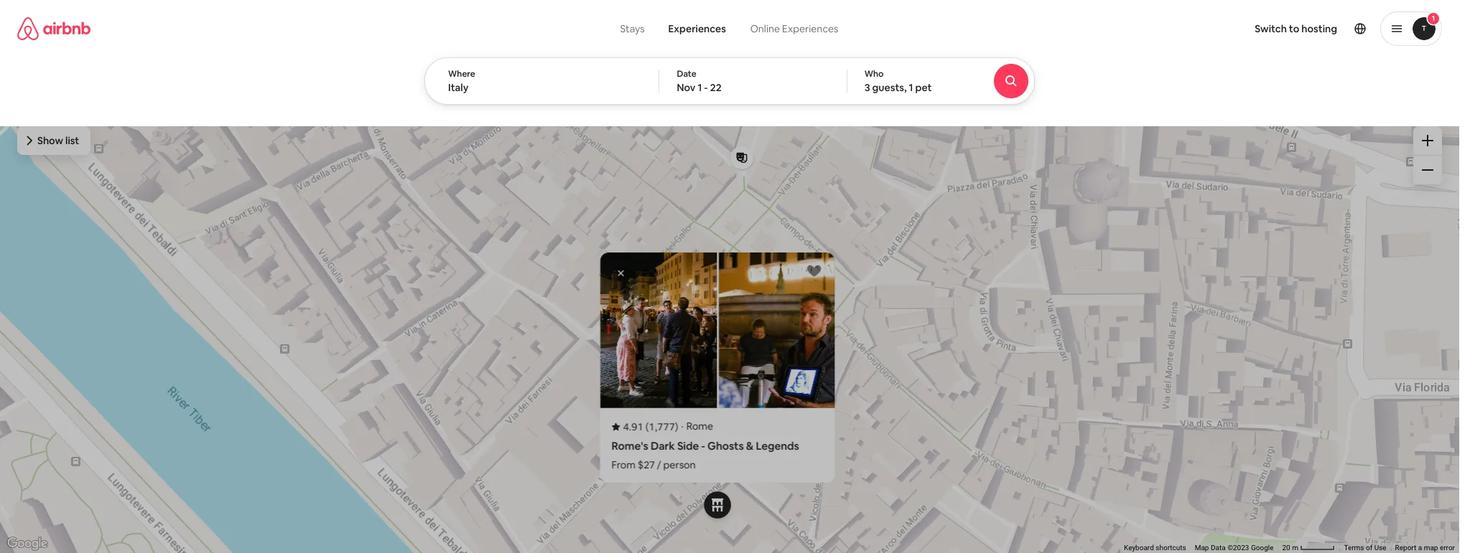 Task type: describe. For each thing, give the bounding box(es) containing it.
· rome
[[681, 420, 713, 433]]

Entertainment button
[[386, 70, 477, 98]]

a
[[1418, 544, 1422, 552]]

legends
[[756, 439, 799, 453]]

list
[[65, 134, 79, 147]]

show list
[[37, 134, 79, 147]]

20 m button
[[1278, 544, 1340, 554]]

terms of use
[[1344, 544, 1387, 552]]

1 button
[[1380, 11, 1442, 46]]

switch to hosting link
[[1246, 14, 1346, 44]]

add to wishlist image
[[806, 263, 823, 280]]

report a map error link
[[1395, 544, 1455, 552]]

rome
[[686, 420, 713, 433]]

Sports button
[[582, 70, 637, 98]]

hosting
[[1302, 22, 1337, 35]]

entertainment
[[398, 78, 465, 90]]

Art and culture button
[[286, 70, 380, 98]]

who
[[865, 68, 884, 80]]

&
[[746, 439, 754, 453]]

sightseeing
[[710, 78, 764, 90]]

google
[[1251, 544, 1274, 552]]

rome's dark side - ghosts & legends from $27 / person
[[612, 439, 799, 471]]

online experiences
[[750, 22, 839, 35]]

4.91 (1,777)
[[623, 420, 678, 433]]

Sightseeing button
[[698, 70, 776, 98]]

show
[[37, 134, 63, 147]]

experiences button
[[657, 14, 738, 43]]

nov
[[677, 81, 696, 94]]

m
[[1292, 544, 1298, 552]]

stays button
[[608, 14, 657, 43]]

where
[[448, 68, 475, 80]]

switch
[[1255, 22, 1287, 35]]

map
[[1424, 544, 1438, 552]]

·
[[681, 420, 684, 433]]

experiences inside button
[[668, 22, 726, 35]]

map
[[1195, 544, 1209, 552]]

zoom in image
[[1422, 135, 1434, 147]]

google image
[[4, 535, 51, 554]]

shortcuts
[[1156, 544, 1186, 552]]

4.91 out of 5 average rating,  1,777 reviews image
[[612, 420, 678, 433]]

$27
[[638, 459, 655, 471]]

2 experiences from the left
[[782, 22, 839, 35]]

show list button
[[17, 126, 91, 155]]

nature
[[865, 78, 897, 90]]

keyboard shortcuts button
[[1124, 544, 1186, 554]]

of
[[1366, 544, 1373, 552]]

20 m
[[1282, 544, 1300, 552]]

(1,777)
[[646, 420, 678, 433]]

what can we help you find? tab list
[[608, 14, 738, 43]]

side
[[677, 439, 699, 453]]

Nature and outdoors button
[[853, 70, 973, 98]]

22
[[710, 81, 722, 94]]

close image
[[617, 269, 625, 278]]

- for 22
[[704, 81, 708, 94]]

and
[[899, 78, 916, 90]]

zoom out image
[[1422, 164, 1434, 176]]

1 inside 1 dropdown button
[[1432, 14, 1435, 23]]



Task type: vqa. For each thing, say whether or not it's contained in the screenshot.
Android
no



Task type: locate. For each thing, give the bounding box(es) containing it.
1 horizontal spatial 1
[[909, 81, 913, 94]]

- for ghosts
[[701, 439, 705, 453]]

1 inside who 3 guests, 1 pet
[[909, 81, 913, 94]]

Where field
[[448, 81, 636, 94]]

from
[[612, 459, 636, 471]]

- right side
[[701, 439, 705, 453]]

2
[[1041, 70, 1045, 80]]

pet
[[915, 81, 932, 94]]

-
[[704, 81, 708, 94], [701, 439, 705, 453]]

tours
[[654, 78, 680, 90]]

terms of use link
[[1344, 544, 1387, 552]]

dark
[[651, 439, 675, 453]]

report
[[1395, 544, 1416, 552]]

data
[[1211, 544, 1226, 552]]

Wellness button
[[782, 70, 847, 98]]

©2023
[[1227, 544, 1249, 552]]

keyboard
[[1124, 544, 1154, 552]]

None search field
[[424, 0, 1074, 105]]

guests,
[[872, 81, 907, 94]]

rome's dark side - ghosts & legends group
[[600, 253, 835, 483]]

experiences up date
[[668, 22, 726, 35]]

person
[[663, 459, 696, 471]]

experiences right online
[[782, 22, 839, 35]]

stays
[[620, 22, 645, 35]]

outdoors
[[918, 78, 961, 90]]

use
[[1374, 544, 1387, 552]]

- inside the rome's dark side - ghosts & legends from $27 / person
[[701, 439, 705, 453]]

0 vertical spatial -
[[704, 81, 708, 94]]

1 experiences from the left
[[668, 22, 726, 35]]

profile element
[[874, 0, 1442, 57]]

who 3 guests, 1 pet
[[865, 68, 932, 94]]

2 horizontal spatial 1
[[1432, 14, 1435, 23]]

ghosts
[[708, 439, 744, 453]]

0 horizontal spatial experiences
[[668, 22, 726, 35]]

Food and drink button
[[483, 70, 576, 98]]

map data ©2023 google
[[1195, 544, 1274, 552]]

- left 22
[[704, 81, 708, 94]]

report a map error
[[1395, 544, 1455, 552]]

experiences
[[668, 22, 726, 35], [782, 22, 839, 35]]

date
[[677, 68, 697, 80]]

rome's
[[612, 439, 648, 453]]

terms
[[1344, 544, 1364, 552]]

online
[[750, 22, 780, 35]]

20
[[1282, 544, 1290, 552]]

date nov 1 - 22
[[677, 68, 722, 94]]

error
[[1440, 544, 1455, 552]]

keyboard shortcuts
[[1124, 544, 1186, 552]]

online experiences link
[[738, 14, 851, 43]]

nature and outdoors
[[865, 78, 961, 90]]

google map
showing 2 experiences. region
[[0, 109, 1459, 554]]

1
[[1432, 14, 1435, 23], [698, 81, 702, 94], [909, 81, 913, 94]]

switch to hosting
[[1255, 22, 1337, 35]]

- inside the date nov 1 - 22
[[704, 81, 708, 94]]

experiences tab panel
[[424, 57, 1074, 105]]

0 horizontal spatial 1
[[698, 81, 702, 94]]

1 horizontal spatial experiences
[[782, 22, 839, 35]]

4.91
[[623, 420, 643, 433]]

none search field containing stays
[[424, 0, 1074, 105]]

Tours button
[[642, 70, 692, 98]]

1 inside the date nov 1 - 22
[[698, 81, 702, 94]]

to
[[1289, 22, 1299, 35]]

3
[[865, 81, 870, 94]]

/
[[657, 459, 661, 471]]

1 vertical spatial -
[[701, 439, 705, 453]]



